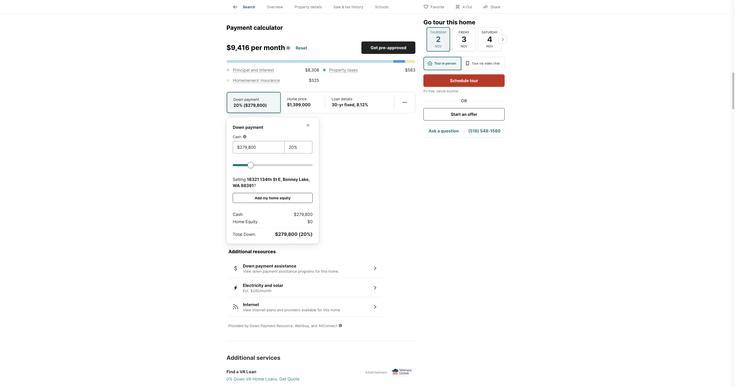 Task type: describe. For each thing, give the bounding box(es) containing it.
this inside internet view internet plans and providers available for this home
[[323, 308, 330, 313]]

$8,308
[[305, 67, 319, 73]]

schedule tour button
[[424, 74, 505, 87]]

providers
[[284, 308, 301, 313]]

0 horizontal spatial va
[[240, 370, 246, 375]]

$0
[[308, 219, 313, 224]]

find a va loan 0% down va home loans: get quote
[[227, 370, 300, 382]]

resource,
[[277, 324, 294, 328]]

payment for down payment
[[245, 125, 263, 130]]

for inside down payment assistance view down payment assistance programs for this home.
[[315, 270, 320, 274]]

favorite
[[431, 5, 444, 9]]

go
[[424, 19, 432, 26]]

nov for 3
[[461, 44, 468, 48]]

tax
[[345, 5, 351, 9]]

x-out
[[463, 5, 472, 9]]

home inside add my home equity button
[[269, 196, 279, 200]]

loans:
[[265, 377, 278, 382]]

month
[[264, 44, 285, 52]]

total down:
[[233, 232, 256, 237]]

1560
[[490, 129, 501, 134]]

search link
[[232, 4, 255, 10]]

resources
[[253, 249, 276, 255]]

interest
[[259, 67, 274, 73]]

payment right down
[[263, 270, 278, 274]]

view inside down payment assistance view down payment assistance programs for this home.
[[243, 270, 251, 274]]

a for va
[[236, 370, 239, 375]]

down for down payment 20% ($279,800)
[[234, 97, 243, 102]]

2 cash from the top
[[233, 212, 243, 217]]

principal and interest link
[[233, 67, 274, 73]]

overview tab
[[261, 1, 289, 13]]

search
[[243, 5, 255, 9]]

property taxes
[[329, 67, 358, 73]]

nov for 4
[[487, 44, 493, 48]]

start
[[451, 112, 461, 117]]

down inside find a va loan 0% down va home loans: get quote
[[234, 377, 245, 382]]

1 vertical spatial internet
[[252, 308, 266, 313]]

find
[[227, 370, 235, 375]]

offer
[[468, 112, 478, 117]]

provided by down payment resource, wattbuy, and allconnect
[[228, 324, 337, 328]]

thursday 2 nov
[[430, 30, 447, 48]]

it's
[[424, 89, 428, 93]]

ask a question link
[[429, 129, 459, 134]]

tour for tour via video chat
[[472, 62, 479, 65]]

in
[[442, 62, 445, 65]]

down for down payment
[[233, 125, 244, 130]]

tour via video chat option
[[461, 57, 505, 70]]

$583
[[405, 67, 416, 73]]

provided
[[228, 324, 244, 328]]

(516) 548-1560
[[468, 129, 501, 134]]

get pre-approved
[[371, 45, 406, 50]]

share button
[[479, 1, 505, 12]]

wa
[[233, 183, 240, 188]]

chat
[[494, 62, 500, 65]]

$279,800 for $279,800
[[294, 212, 313, 217]]

allconnect
[[319, 324, 337, 328]]

none text field inside the "$279,800 (20%)" 'tooltip'
[[289, 144, 308, 150]]

insurance
[[261, 78, 280, 83]]

$9,416 per month
[[227, 44, 285, 52]]

0 vertical spatial this
[[447, 19, 458, 26]]

principal
[[233, 67, 250, 73]]

go tour this home
[[424, 19, 476, 26]]

home for home price $1,399,000
[[287, 97, 297, 101]]

additional for additional services
[[227, 355, 255, 362]]

sale
[[334, 5, 341, 9]]

(516)
[[468, 129, 479, 134]]

add
[[255, 196, 262, 200]]

services
[[257, 355, 280, 362]]

payment calculator
[[227, 24, 283, 31]]

down payment 20% ($279,800)
[[234, 97, 267, 108]]

$245/month
[[250, 289, 272, 293]]

quote
[[288, 377, 300, 382]]

for inside internet view internet plans and providers available for this home
[[318, 308, 322, 313]]

selling
[[233, 177, 247, 182]]

0 horizontal spatial payment
[[227, 24, 252, 31]]

solar
[[273, 283, 283, 288]]

1 vertical spatial va
[[246, 377, 251, 382]]

this inside down payment assistance view down payment assistance programs for this home.
[[321, 270, 328, 274]]

next image
[[499, 35, 507, 44]]

1 cash from the top
[[233, 135, 242, 139]]

loan details 30-yr fixed, 8.12%
[[332, 97, 368, 107]]

ask a question
[[429, 129, 459, 134]]

property for property details
[[295, 5, 310, 9]]

and inside electricity and solar est. $245/month
[[265, 283, 272, 288]]

nov for 2
[[435, 44, 442, 48]]

Down Payment Slider range field
[[233, 162, 313, 168]]

additional for additional resources
[[228, 249, 252, 255]]

tour in person
[[434, 62, 456, 65]]

home equity
[[233, 219, 258, 224]]

view inside internet view internet plans and providers available for this home
[[243, 308, 251, 313]]

get pre-approved button
[[362, 41, 416, 54]]

0% down va home loans: get quote link
[[227, 376, 419, 383]]

or
[[461, 98, 467, 104]]

it's free, cancel anytime
[[424, 89, 459, 93]]

&
[[342, 5, 344, 9]]

get inside find a va loan 0% down va home loans: get quote
[[279, 377, 286, 382]]

out
[[466, 5, 472, 9]]

loan inside find a va loan 0% down va home loans: get quote
[[246, 370, 256, 375]]

my
[[263, 196, 268, 200]]

friday
[[459, 30, 470, 34]]

schools tab
[[369, 1, 395, 13]]

18321
[[247, 177, 259, 182]]

($279,800)
[[244, 103, 267, 108]]

available
[[302, 308, 317, 313]]

per
[[251, 44, 262, 52]]

property taxes link
[[329, 67, 358, 73]]

cancel
[[436, 89, 446, 93]]

tour for go
[[433, 19, 445, 26]]

548-
[[480, 129, 490, 134]]

loan inside loan details 30-yr fixed, 8.12%
[[332, 97, 340, 101]]

anytime
[[447, 89, 459, 93]]

friday 3 nov
[[459, 30, 470, 48]]

payment for down payment 20% ($279,800)
[[244, 97, 259, 102]]



Task type: locate. For each thing, give the bounding box(es) containing it.
2 vertical spatial this
[[323, 308, 330, 313]]

payment inside the "$279,800 (20%)" 'tooltip'
[[245, 125, 263, 130]]

None button
[[427, 27, 450, 52], [452, 27, 476, 51], [478, 27, 502, 51], [427, 27, 450, 52], [452, 27, 476, 51], [478, 27, 502, 51]]

list box
[[424, 57, 505, 70]]

home left loans:
[[253, 377, 264, 382]]

$279,800 for $279,800 (20%)
[[275, 232, 298, 237]]

3 nov from the left
[[487, 44, 493, 48]]

view up by on the bottom left of the page
[[243, 308, 251, 313]]

1 horizontal spatial details
[[341, 97, 353, 101]]

tour
[[434, 62, 441, 65], [472, 62, 479, 65]]

wattbuy,
[[295, 324, 310, 328]]

?
[[254, 183, 256, 188]]

0%
[[227, 377, 233, 382]]

home inside internet view internet plans and providers available for this home
[[331, 308, 340, 313]]

1 vertical spatial tour
[[470, 78, 478, 83]]

tour inside tour in person option
[[434, 62, 441, 65]]

20%
[[234, 103, 243, 108]]

0 vertical spatial for
[[315, 270, 320, 274]]

start an offer
[[451, 112, 478, 117]]

get
[[371, 45, 378, 50], [279, 377, 286, 382]]

details for property details
[[311, 5, 322, 9]]

ask
[[429, 129, 437, 134]]

get left "quote"
[[279, 377, 286, 382]]

calculator
[[254, 24, 283, 31]]

and up $245/month
[[265, 283, 272, 288]]

x-
[[463, 5, 466, 9]]

1 tour from the left
[[434, 62, 441, 65]]

view left down
[[243, 270, 251, 274]]

reset
[[296, 46, 307, 51]]

home inside the home price $1,399,000
[[287, 97, 297, 101]]

down for down payment assistance view down payment assistance programs for this home.
[[243, 264, 255, 269]]

home up the friday
[[459, 19, 476, 26]]

schedule
[[450, 78, 469, 83]]

video
[[485, 62, 493, 65]]

property for property taxes
[[329, 67, 346, 73]]

2 nov from the left
[[461, 44, 468, 48]]

a for question
[[438, 129, 440, 134]]

down inside down payment assistance view down payment assistance programs for this home.
[[243, 264, 255, 269]]

homeowners' insurance link
[[233, 78, 280, 83]]

2
[[436, 35, 441, 44]]

2 tour from the left
[[472, 62, 479, 65]]

for right programs
[[315, 270, 320, 274]]

nov down the 3
[[461, 44, 468, 48]]

1 horizontal spatial va
[[246, 377, 251, 382]]

and right wattbuy,
[[311, 324, 318, 328]]

saturday
[[482, 30, 498, 34]]

thursday
[[430, 30, 447, 34]]

this
[[447, 19, 458, 26], [321, 270, 328, 274], [323, 308, 330, 313]]

2 horizontal spatial home
[[287, 97, 297, 101]]

plans
[[267, 308, 276, 313]]

bonney
[[283, 177, 298, 182]]

0 vertical spatial cash
[[233, 135, 242, 139]]

schools
[[375, 5, 389, 9]]

va right 0%
[[246, 377, 251, 382]]

payment
[[244, 97, 259, 102], [245, 125, 263, 130], [256, 264, 273, 269], [263, 270, 278, 274]]

down up down
[[243, 264, 255, 269]]

get left the pre-
[[371, 45, 378, 50]]

(20%)
[[299, 232, 313, 237]]

nov inside friday 3 nov
[[461, 44, 468, 48]]

tour left in
[[434, 62, 441, 65]]

down payment
[[233, 125, 263, 130]]

0 vertical spatial view
[[243, 270, 251, 274]]

payment down 'plans' at the bottom of the page
[[261, 324, 276, 328]]

this up thursday
[[447, 19, 458, 26]]

1 vertical spatial cash
[[233, 212, 243, 217]]

free,
[[429, 89, 436, 93]]

homeowners'
[[233, 78, 260, 83]]

this up the allconnect
[[323, 308, 330, 313]]

home up $1,399,000
[[287, 97, 297, 101]]

start an offer button
[[424, 108, 505, 121]]

0 vertical spatial va
[[240, 370, 246, 375]]

down:
[[244, 232, 256, 237]]

1 vertical spatial home
[[233, 219, 244, 224]]

additional resources
[[228, 249, 276, 255]]

0 vertical spatial a
[[438, 129, 440, 134]]

tour in person option
[[424, 57, 461, 70]]

1 vertical spatial home
[[269, 196, 279, 200]]

this left home.
[[321, 270, 328, 274]]

1 view from the top
[[243, 270, 251, 274]]

2 vertical spatial home
[[331, 308, 340, 313]]

2 vertical spatial home
[[253, 377, 264, 382]]

0 horizontal spatial tour
[[433, 19, 445, 26]]

and right 'plans' at the bottom of the page
[[277, 308, 283, 313]]

details
[[311, 5, 322, 9], [341, 97, 353, 101]]

0 vertical spatial home
[[287, 97, 297, 101]]

and up the homeowners' insurance
[[251, 67, 258, 73]]

details inside loan details 30-yr fixed, 8.12%
[[341, 97, 353, 101]]

loan down additional services
[[246, 370, 256, 375]]

get inside button
[[371, 45, 378, 50]]

down right 0%
[[234, 377, 245, 382]]

1 nov from the left
[[435, 44, 442, 48]]

1 vertical spatial for
[[318, 308, 322, 313]]

down up 20%
[[234, 97, 243, 102]]

additional down total
[[228, 249, 252, 255]]

internet left 'plans' at the bottom of the page
[[252, 308, 266, 313]]

payment up ($279,800)
[[244, 97, 259, 102]]

cash down down payment
[[233, 135, 242, 139]]

saturday 4 nov
[[482, 30, 498, 48]]

0 horizontal spatial home
[[233, 219, 244, 224]]

electricity and solar est. $245/month
[[243, 283, 283, 293]]

payment for down payment assistance view down payment assistance programs for this home.
[[256, 264, 273, 269]]

for
[[315, 270, 320, 274], [318, 308, 322, 313]]

1 horizontal spatial tour
[[470, 78, 478, 83]]

0 vertical spatial assistance
[[274, 264, 296, 269]]

$279,800 up $0
[[294, 212, 313, 217]]

property details tab
[[289, 1, 328, 13]]

a right ask at the right of page
[[438, 129, 440, 134]]

loan
[[332, 97, 340, 101], [246, 370, 256, 375]]

0 horizontal spatial a
[[236, 370, 239, 375]]

nov inside thursday 2 nov
[[435, 44, 442, 48]]

home.
[[329, 270, 339, 274]]

2 horizontal spatial nov
[[487, 44, 493, 48]]

134th
[[260, 177, 272, 182]]

tab list containing search
[[227, 0, 399, 13]]

details left sale
[[311, 5, 322, 9]]

tour inside button
[[470, 78, 478, 83]]

0 vertical spatial internet
[[243, 302, 259, 308]]

payment inside down payment 20% ($279,800)
[[244, 97, 259, 102]]

tour right schedule on the top right of page
[[470, 78, 478, 83]]

fixed,
[[344, 102, 356, 107]]

down inside down payment 20% ($279,800)
[[234, 97, 243, 102]]

home up the allconnect
[[331, 308, 340, 313]]

va
[[240, 370, 246, 375], [246, 377, 251, 382]]

tab list
[[227, 0, 399, 13]]

nov
[[435, 44, 442, 48], [461, 44, 468, 48], [487, 44, 493, 48]]

0 horizontal spatial home
[[269, 196, 279, 200]]

2 view from the top
[[243, 308, 251, 313]]

18321 134th st e, bonney lake, wa 98391
[[233, 177, 310, 188]]

cash up home equity
[[233, 212, 243, 217]]

tour for tour in person
[[434, 62, 441, 65]]

nov down 2
[[435, 44, 442, 48]]

nov inside saturday 4 nov
[[487, 44, 493, 48]]

1 vertical spatial payment
[[261, 324, 276, 328]]

additional up find
[[227, 355, 255, 362]]

0 vertical spatial home
[[459, 19, 476, 26]]

1 horizontal spatial home
[[331, 308, 340, 313]]

home up total
[[233, 219, 244, 224]]

0 vertical spatial additional
[[228, 249, 252, 255]]

lake,
[[299, 177, 310, 182]]

$279,800 (20%) tooltip
[[227, 113, 416, 244]]

list box containing tour in person
[[424, 57, 505, 70]]

a right find
[[236, 370, 239, 375]]

0 vertical spatial get
[[371, 45, 378, 50]]

property inside tab
[[295, 5, 310, 9]]

1 vertical spatial assistance
[[279, 270, 297, 274]]

payment up $9,416
[[227, 24, 252, 31]]

3
[[462, 35, 467, 44]]

schedule tour
[[450, 78, 478, 83]]

sale & tax history tab
[[328, 1, 369, 13]]

1 horizontal spatial home
[[253, 377, 264, 382]]

payment down ($279,800)
[[245, 125, 263, 130]]

$1,399,000
[[287, 102, 311, 107]]

0 vertical spatial loan
[[332, 97, 340, 101]]

total
[[233, 232, 242, 237]]

add my home equity
[[255, 196, 291, 200]]

1 vertical spatial details
[[341, 97, 353, 101]]

None text field
[[289, 144, 308, 150]]

est.
[[243, 289, 249, 293]]

1 vertical spatial view
[[243, 308, 251, 313]]

internet view internet plans and providers available for this home
[[243, 302, 340, 313]]

0 vertical spatial details
[[311, 5, 322, 9]]

details inside tab
[[311, 5, 322, 9]]

e,
[[278, 177, 282, 182]]

home for home equity
[[233, 219, 244, 224]]

homeowners' insurance
[[233, 78, 280, 83]]

home price $1,399,000
[[287, 97, 311, 107]]

tour left "via"
[[472, 62, 479, 65]]

1 vertical spatial a
[[236, 370, 239, 375]]

1 vertical spatial get
[[279, 377, 286, 382]]

view
[[243, 270, 251, 274], [243, 308, 251, 313]]

internet down est.
[[243, 302, 259, 308]]

property details
[[295, 5, 322, 9]]

down down 20%
[[233, 125, 244, 130]]

loan up 30-
[[332, 97, 340, 101]]

0 horizontal spatial loan
[[246, 370, 256, 375]]

overview
[[267, 5, 283, 9]]

and inside internet view internet plans and providers available for this home
[[277, 308, 283, 313]]

0 horizontal spatial nov
[[435, 44, 442, 48]]

$525
[[309, 78, 319, 83]]

1 vertical spatial this
[[321, 270, 328, 274]]

1 horizontal spatial nov
[[461, 44, 468, 48]]

0 vertical spatial $279,800
[[294, 212, 313, 217]]

tour inside tour via video chat 'option'
[[472, 62, 479, 65]]

principal and interest
[[233, 67, 274, 73]]

home
[[459, 19, 476, 26], [269, 196, 279, 200], [331, 308, 340, 313]]

va right find
[[240, 370, 246, 375]]

yr
[[339, 102, 343, 107]]

tour via video chat
[[472, 62, 500, 65]]

none text field inside the "$279,800 (20%)" 'tooltip'
[[237, 144, 280, 150]]

nov down 4
[[487, 44, 493, 48]]

1 vertical spatial additional
[[227, 355, 255, 362]]

programs
[[298, 270, 314, 274]]

home inside the "$279,800 (20%)" 'tooltip'
[[233, 219, 244, 224]]

$279,800 left the (20%)
[[275, 232, 298, 237]]

None text field
[[237, 144, 280, 150]]

0 horizontal spatial tour
[[434, 62, 441, 65]]

0 vertical spatial tour
[[433, 19, 445, 26]]

sale & tax history
[[334, 5, 364, 9]]

1 horizontal spatial loan
[[332, 97, 340, 101]]

1 horizontal spatial get
[[371, 45, 378, 50]]

tour up thursday
[[433, 19, 445, 26]]

home right my
[[269, 196, 279, 200]]

details for loan details 30-yr fixed, 8.12%
[[341, 97, 353, 101]]

2 horizontal spatial home
[[459, 19, 476, 26]]

(516) 548-1560 link
[[468, 129, 501, 134]]

details up fixed,
[[341, 97, 353, 101]]

8.12%
[[357, 102, 368, 107]]

a inside find a va loan 0% down va home loans: get quote
[[236, 370, 239, 375]]

x-out button
[[451, 1, 477, 12]]

1 vertical spatial loan
[[246, 370, 256, 375]]

1 horizontal spatial property
[[329, 67, 346, 73]]

$279,800 (20%)
[[275, 232, 313, 237]]

0 horizontal spatial details
[[311, 5, 322, 9]]

down inside the "$279,800 (20%)" 'tooltip'
[[233, 125, 244, 130]]

down right by on the bottom left of the page
[[250, 324, 260, 328]]

home inside find a va loan 0% down va home loans: get quote
[[253, 377, 264, 382]]

98391
[[241, 183, 254, 188]]

for right 'available'
[[318, 308, 322, 313]]

30-
[[332, 102, 339, 107]]

1 horizontal spatial a
[[438, 129, 440, 134]]

payment up down
[[256, 264, 273, 269]]

$9,416
[[227, 44, 250, 52]]

tour for schedule
[[470, 78, 478, 83]]

price
[[298, 97, 307, 101]]

cash
[[233, 135, 242, 139], [233, 212, 243, 217]]

1 vertical spatial property
[[329, 67, 346, 73]]

0 horizontal spatial get
[[279, 377, 286, 382]]

equity
[[280, 196, 291, 200]]

0 horizontal spatial property
[[295, 5, 310, 9]]

1 horizontal spatial payment
[[261, 324, 276, 328]]

0 vertical spatial payment
[[227, 24, 252, 31]]

0 vertical spatial property
[[295, 5, 310, 9]]

1 horizontal spatial tour
[[472, 62, 479, 65]]

1 vertical spatial $279,800
[[275, 232, 298, 237]]



Task type: vqa. For each thing, say whether or not it's contained in the screenshot.


